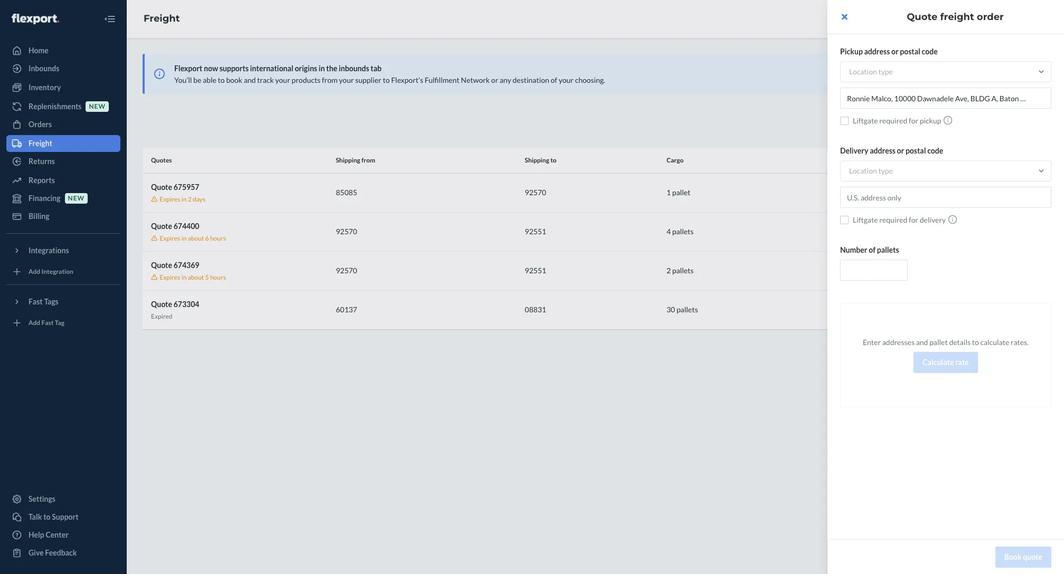Task type: locate. For each thing, give the bounding box(es) containing it.
or for delivery
[[897, 146, 904, 155]]

U.S. address only text field
[[840, 187, 1052, 208]]

of
[[869, 246, 876, 255]]

location type for pickup
[[849, 67, 893, 76]]

or for pickup
[[892, 47, 899, 56]]

liftgate for liftgate required for pickup
[[853, 116, 878, 125]]

code
[[922, 47, 938, 56], [928, 146, 944, 155]]

calculate rate
[[923, 358, 969, 367]]

0 vertical spatial code
[[922, 47, 938, 56]]

calculate
[[923, 358, 954, 367]]

address right pickup
[[864, 47, 890, 56]]

0 vertical spatial required
[[880, 116, 908, 125]]

liftgate
[[853, 116, 878, 125], [853, 216, 878, 224]]

0 vertical spatial type
[[879, 67, 893, 76]]

0 vertical spatial location type
[[849, 67, 893, 76]]

1 vertical spatial type
[[879, 166, 893, 175]]

help center button
[[1036, 260, 1056, 314]]

or right pickup
[[892, 47, 899, 56]]

address right delivery
[[870, 146, 896, 155]]

1 vertical spatial location type
[[849, 166, 893, 175]]

for left delivery
[[909, 216, 919, 224]]

location type for delivery
[[849, 166, 893, 175]]

location type down pickup address or postal code
[[849, 67, 893, 76]]

2 required from the top
[[880, 216, 908, 224]]

code down pickup
[[928, 146, 944, 155]]

address for pickup
[[864, 47, 890, 56]]

for left pickup
[[909, 116, 919, 125]]

required
[[880, 116, 908, 125], [880, 216, 908, 224]]

location down delivery
[[849, 166, 877, 175]]

delivery address or postal code
[[840, 146, 944, 155]]

location type
[[849, 67, 893, 76], [849, 166, 893, 175]]

postal for delivery address or postal code
[[906, 146, 926, 155]]

1 vertical spatial liftgate
[[853, 216, 878, 224]]

pallet
[[930, 338, 948, 347]]

1 type from the top
[[879, 67, 893, 76]]

number of pallets
[[840, 246, 899, 255]]

required for pickup
[[880, 116, 908, 125]]

quote freight order
[[907, 11, 1004, 23]]

calculate rate button
[[914, 352, 978, 373]]

1 location from the top
[[849, 67, 877, 76]]

book
[[1005, 553, 1022, 562]]

or
[[892, 47, 899, 56], [897, 146, 904, 155]]

1 vertical spatial required
[[880, 216, 908, 224]]

0 vertical spatial location
[[849, 67, 877, 76]]

1 vertical spatial location
[[849, 166, 877, 175]]

0 vertical spatial address
[[864, 47, 890, 56]]

address
[[864, 47, 890, 56], [870, 146, 896, 155]]

None number field
[[840, 260, 908, 281]]

1 vertical spatial or
[[897, 146, 904, 155]]

liftgate up delivery
[[853, 116, 878, 125]]

0 vertical spatial postal
[[900, 47, 921, 56]]

1 location type from the top
[[849, 67, 893, 76]]

code for delivery address or postal code
[[928, 146, 944, 155]]

1 for from the top
[[909, 116, 919, 125]]

help
[[1041, 292, 1051, 307]]

0 vertical spatial or
[[892, 47, 899, 56]]

location
[[849, 67, 877, 76], [849, 166, 877, 175]]

1 vertical spatial address
[[870, 146, 896, 155]]

postal down pickup
[[906, 146, 926, 155]]

type down pickup address or postal code
[[879, 67, 893, 76]]

or down liftgate required for pickup
[[897, 146, 904, 155]]

1 vertical spatial for
[[909, 216, 919, 224]]

2 location type from the top
[[849, 166, 893, 175]]

calculate
[[981, 338, 1010, 347]]

liftgate up "number of pallets"
[[853, 216, 878, 224]]

2 location from the top
[[849, 166, 877, 175]]

enter
[[863, 338, 881, 347]]

postal down "quote"
[[900, 47, 921, 56]]

required up pallets
[[880, 216, 908, 224]]

1 required from the top
[[880, 116, 908, 125]]

for
[[909, 116, 919, 125], [909, 216, 919, 224]]

to
[[972, 338, 979, 347]]

type down delivery address or postal code on the right top
[[879, 166, 893, 175]]

book quote
[[1005, 553, 1043, 562]]

2 for from the top
[[909, 216, 919, 224]]

0 vertical spatial for
[[909, 116, 919, 125]]

freight
[[940, 11, 974, 23]]

None checkbox
[[840, 116, 849, 125], [840, 216, 849, 224], [840, 116, 849, 125], [840, 216, 849, 224]]

code down "quote"
[[922, 47, 938, 56]]

details
[[949, 338, 971, 347]]

for for delivery
[[909, 216, 919, 224]]

1 vertical spatial postal
[[906, 146, 926, 155]]

2 type from the top
[[879, 166, 893, 175]]

postal
[[900, 47, 921, 56], [906, 146, 926, 155]]

addresses
[[883, 338, 915, 347]]

1 liftgate from the top
[[853, 116, 878, 125]]

1 vertical spatial code
[[928, 146, 944, 155]]

location type down delivery
[[849, 166, 893, 175]]

0 vertical spatial liftgate
[[853, 116, 878, 125]]

location down pickup
[[849, 67, 877, 76]]

pallets
[[877, 246, 899, 255]]

required up delivery address or postal code on the right top
[[880, 116, 908, 125]]

type
[[879, 67, 893, 76], [879, 166, 893, 175]]

U.S. address only text field
[[840, 88, 1052, 109]]

pickup address or postal code
[[840, 47, 938, 56]]

2 liftgate from the top
[[853, 216, 878, 224]]



Task type: describe. For each thing, give the bounding box(es) containing it.
code for pickup address or postal code
[[922, 47, 938, 56]]

center
[[1041, 268, 1051, 290]]

liftgate required for pickup
[[853, 116, 942, 125]]

address for delivery
[[870, 146, 896, 155]]

book quote button
[[996, 547, 1052, 568]]

number
[[840, 246, 868, 255]]

delivery
[[920, 216, 946, 224]]

order
[[977, 11, 1004, 23]]

delivery
[[840, 146, 869, 155]]

liftgate for liftgate required for delivery
[[853, 216, 878, 224]]

rates.
[[1011, 338, 1029, 347]]

and
[[916, 338, 928, 347]]

required for delivery
[[880, 216, 908, 224]]

pickup
[[840, 47, 863, 56]]

close image
[[842, 13, 848, 21]]

location for delivery
[[849, 166, 877, 175]]

type for delivery
[[879, 166, 893, 175]]

liftgate required for delivery
[[853, 216, 946, 224]]

help center
[[1041, 268, 1051, 307]]

pickup
[[920, 116, 942, 125]]

postal for pickup address or postal code
[[900, 47, 921, 56]]

quote
[[907, 11, 938, 23]]

for for pickup
[[909, 116, 919, 125]]

rate
[[956, 358, 969, 367]]

type for pickup
[[879, 67, 893, 76]]

quote
[[1023, 553, 1043, 562]]

location for pickup
[[849, 67, 877, 76]]

enter addresses and pallet details to calculate rates.
[[863, 338, 1029, 347]]



Task type: vqa. For each thing, say whether or not it's contained in the screenshot.
first required
yes



